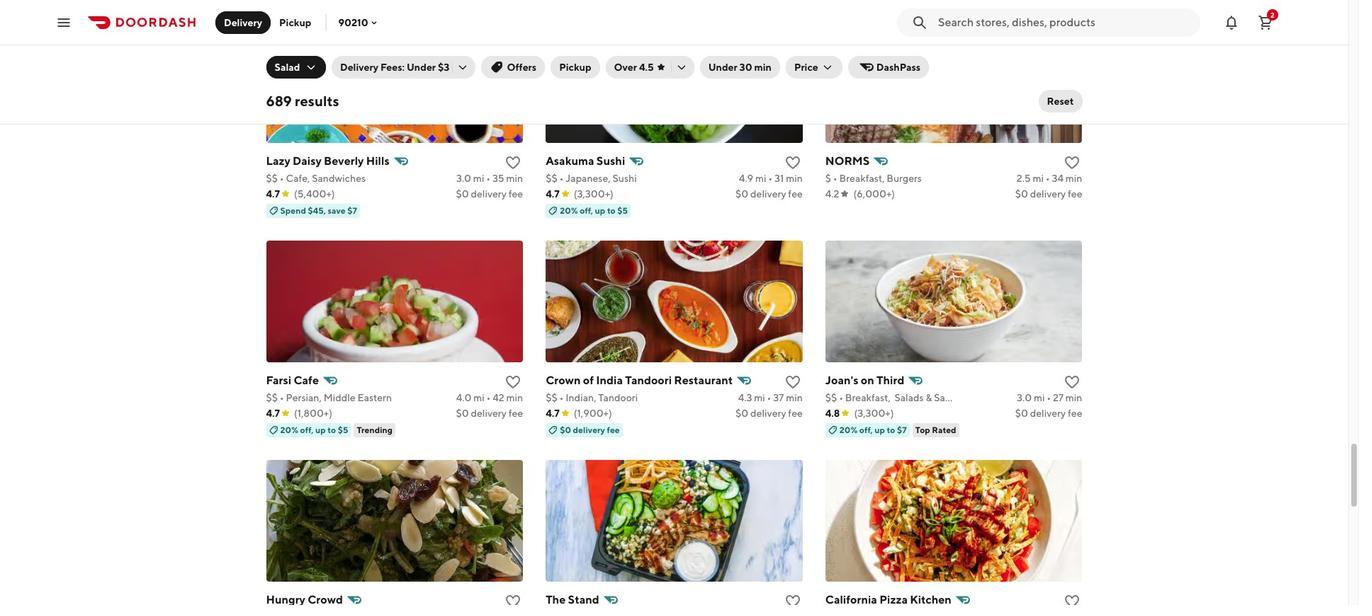 Task type: locate. For each thing, give the bounding box(es) containing it.
0 horizontal spatial up
[[315, 425, 326, 436]]

click to add this store to your saved list image
[[784, 154, 801, 171], [1064, 154, 1081, 171], [505, 594, 522, 606], [784, 594, 801, 606], [1064, 594, 1081, 606]]

pickup left over
[[559, 62, 591, 73]]

pickup button up the salad button
[[271, 11, 320, 34]]

to down (1,800+) in the left bottom of the page
[[328, 425, 336, 436]]

min right the 35
[[506, 173, 523, 184]]

mi for joan's on third
[[1034, 392, 1045, 404]]

0 vertical spatial (3,300+)
[[574, 188, 614, 200]]

2
[[1271, 10, 1275, 19]]

fee for asakuma sushi
[[788, 188, 803, 200]]

mi for crown of india tandoori restaurant
[[754, 392, 765, 404]]

20% off, up to $5 down $$ • japanese, sushi
[[560, 205, 628, 216]]

offers
[[507, 62, 537, 73]]

•
[[280, 173, 284, 184], [486, 173, 490, 184], [559, 173, 564, 184], [768, 173, 773, 184], [833, 173, 838, 184], [1046, 173, 1050, 184], [280, 392, 284, 404], [487, 392, 491, 404], [559, 392, 564, 404], [767, 392, 771, 404], [839, 392, 843, 404], [1047, 392, 1051, 404]]

eastern
[[358, 392, 392, 404]]

breakfast,
[[839, 173, 885, 184], [845, 392, 891, 404]]

click to add this store to your saved list image for india
[[784, 374, 801, 391]]

click to add this store to your saved list image up 4.3 mi • 37 min at the bottom right of page
[[784, 374, 801, 391]]

fee for farsi cafe
[[509, 408, 523, 419]]

(3,300+) for sushi
[[574, 188, 614, 200]]

joan's
[[826, 374, 859, 387]]

1 vertical spatial 3.0
[[1017, 392, 1032, 404]]

sushi right japanese,
[[613, 173, 637, 184]]

1 horizontal spatial (3,300+)
[[854, 408, 894, 419]]

daisy
[[293, 154, 322, 168]]

1 horizontal spatial delivery
[[340, 62, 378, 73]]

0 horizontal spatial pickup
[[279, 17, 311, 28]]

$$ down farsi
[[266, 392, 278, 404]]

0 horizontal spatial (3,300+)
[[574, 188, 614, 200]]

0 vertical spatial breakfast,
[[839, 173, 885, 184]]

delivery down 4.3 mi • 37 min at the bottom right of page
[[751, 408, 786, 419]]

1 horizontal spatial 3.0
[[1017, 392, 1032, 404]]

under left 30
[[708, 62, 738, 73]]

$45,
[[308, 205, 326, 216]]

fee down the (1,900+)
[[607, 425, 620, 436]]

sushi up $$ • japanese, sushi
[[597, 154, 625, 168]]

$$ for farsi
[[266, 392, 278, 404]]

$​0 delivery fee for joan's on third
[[1015, 408, 1083, 419]]

0 vertical spatial tandoori
[[625, 374, 672, 387]]

tandoori
[[625, 374, 672, 387], [598, 392, 638, 404]]

$$ for lazy
[[266, 173, 278, 184]]

delivery for norms
[[1030, 188, 1066, 200]]

4.7
[[266, 188, 280, 200], [546, 188, 560, 200], [266, 408, 280, 419], [546, 408, 560, 419]]

0 horizontal spatial sandwiches
[[312, 173, 366, 184]]

(5,400+)
[[294, 188, 335, 200]]

(1,900+)
[[574, 408, 612, 419]]

pickup up the salad button
[[279, 17, 311, 28]]

27
[[1053, 392, 1064, 404]]

1 vertical spatial pickup button
[[551, 56, 600, 79]]

delivery for lazy daisy beverly hills
[[471, 188, 507, 200]]

breakfast, for norms
[[839, 173, 885, 184]]

click to add this store to your saved list image up 3.0 mi • 27 min on the right bottom of page
[[1064, 374, 1081, 391]]

over
[[614, 62, 637, 73]]

1 horizontal spatial $5
[[617, 205, 628, 216]]

to for farsi cafe
[[328, 425, 336, 436]]

0 vertical spatial 3.0
[[456, 173, 471, 184]]

top rated
[[915, 425, 956, 436]]

4.7 down lazy
[[266, 188, 280, 200]]

mi right 2.5
[[1033, 173, 1044, 184]]

1 vertical spatial breakfast,
[[845, 392, 891, 404]]

min right 42
[[506, 392, 523, 404]]

pickup button left over
[[551, 56, 600, 79]]

fee for lazy daisy beverly hills
[[509, 188, 523, 200]]

4.8
[[826, 408, 840, 419]]

0 horizontal spatial off,
[[300, 425, 314, 436]]

(3,300+) up "20% off, up to $7"
[[854, 408, 894, 419]]

hills
[[366, 154, 390, 168]]

$$ for asakuma
[[546, 173, 558, 184]]

fees:
[[381, 62, 405, 73]]

3.0 mi • 35 min
[[456, 173, 523, 184]]

$​0 delivery fee down "2.5 mi • 34 min"
[[1015, 188, 1083, 200]]

$ • breakfast, burgers
[[826, 173, 922, 184]]

click to add this store to your saved list image
[[505, 154, 522, 171], [505, 374, 522, 391], [784, 374, 801, 391], [1064, 374, 1081, 391]]

$​0 delivery fee for crown of india tandoori restaurant
[[736, 408, 803, 419]]

0 vertical spatial pickup
[[279, 17, 311, 28]]

fee down 4.9 mi • 31 min
[[788, 188, 803, 200]]

third
[[877, 374, 905, 387]]

• down joan's
[[839, 392, 843, 404]]

1 vertical spatial sushi
[[613, 173, 637, 184]]

0 horizontal spatial pickup button
[[271, 11, 320, 34]]

min right 37
[[786, 392, 803, 404]]

tandoori for india
[[625, 374, 672, 387]]

delivery down 4.9 mi • 31 min
[[751, 188, 786, 200]]

0 horizontal spatial under
[[407, 62, 436, 73]]

$7 left top
[[897, 425, 907, 436]]

4.7 for lazy daisy beverly hills
[[266, 188, 280, 200]]

delivery down 4.0 mi • 42 min
[[471, 408, 507, 419]]

1 vertical spatial delivery
[[340, 62, 378, 73]]

$​0 for lazy daisy beverly hills
[[456, 188, 469, 200]]

fee
[[509, 188, 523, 200], [788, 188, 803, 200], [1068, 188, 1083, 200], [509, 408, 523, 419], [788, 408, 803, 419], [1068, 408, 1083, 419], [607, 425, 620, 436]]

$​0 delivery fee down 4.0 mi • 42 min
[[456, 408, 523, 419]]

off, down (1,800+) in the left bottom of the page
[[300, 425, 314, 436]]

• left the 'cafe,'
[[280, 173, 284, 184]]

$5 down $$ • japanese, sushi
[[617, 205, 628, 216]]

0 horizontal spatial 20% off, up to $5
[[280, 425, 348, 436]]

• left 42
[[487, 392, 491, 404]]

trending
[[357, 425, 393, 436]]

20% off, up to $5 down (1,800+) in the left bottom of the page
[[280, 425, 348, 436]]

delivery down 3.0 mi • 35 min
[[471, 188, 507, 200]]

to for joan's on third
[[887, 425, 895, 436]]

• down crown at the bottom of page
[[559, 392, 564, 404]]

2 horizontal spatial off,
[[860, 425, 873, 436]]

min
[[754, 62, 772, 73], [506, 173, 523, 184], [786, 173, 803, 184], [1066, 173, 1083, 184], [506, 392, 523, 404], [786, 392, 803, 404], [1066, 392, 1083, 404]]

4.7 down farsi
[[266, 408, 280, 419]]

under left $3
[[407, 62, 436, 73]]

$​0 delivery fee down 3.0 mi • 27 min on the right bottom of page
[[1015, 408, 1083, 419]]

sandwiches
[[312, 173, 366, 184], [934, 392, 988, 404]]

20%
[[560, 205, 578, 216], [280, 425, 298, 436], [840, 425, 858, 436]]

34
[[1052, 173, 1064, 184]]

up down "$$ • breakfast,  salads & sandwiches"
[[875, 425, 885, 436]]

fee down "2.5 mi • 34 min"
[[1068, 188, 1083, 200]]

delivery inside button
[[224, 17, 262, 28]]

1 horizontal spatial under
[[708, 62, 738, 73]]

reset button
[[1039, 90, 1083, 113]]

2 horizontal spatial up
[[875, 425, 885, 436]]

delivery
[[224, 17, 262, 28], [340, 62, 378, 73]]

breakfast, down on
[[845, 392, 891, 404]]

fee down 3.0 mi • 27 min on the right bottom of page
[[1068, 408, 1083, 419]]

42
[[493, 392, 504, 404]]

delivery for joan's on third
[[1030, 408, 1066, 419]]

mi right 4.3 on the bottom right of the page
[[754, 392, 765, 404]]

(3,300+)
[[574, 188, 614, 200], [854, 408, 894, 419]]

delivery down "2.5 mi • 34 min"
[[1030, 188, 1066, 200]]

0 horizontal spatial 20%
[[280, 425, 298, 436]]

3.0
[[456, 173, 471, 184], [1017, 392, 1032, 404]]

• down farsi
[[280, 392, 284, 404]]

under 30 min button
[[700, 56, 780, 79]]

0 horizontal spatial 3.0
[[456, 173, 471, 184]]

$$ • japanese, sushi
[[546, 173, 637, 184]]

1 horizontal spatial sandwiches
[[934, 392, 988, 404]]

$5 left the trending
[[338, 425, 348, 436]]

20% down japanese,
[[560, 205, 578, 216]]

under 30 min
[[708, 62, 772, 73]]

$​0 down 4.0
[[456, 408, 469, 419]]

delivery down 3.0 mi • 27 min on the right bottom of page
[[1030, 408, 1066, 419]]

3.0 mi • 27 min
[[1017, 392, 1083, 404]]

mi right 4.0
[[474, 392, 485, 404]]

1 horizontal spatial pickup button
[[551, 56, 600, 79]]

1 vertical spatial $5
[[338, 425, 348, 436]]

$$ for crown
[[546, 392, 558, 404]]

farsi
[[266, 374, 291, 387]]

delivery for asakuma sushi
[[751, 188, 786, 200]]

breakfast, up (6,000+)
[[839, 173, 885, 184]]

(3,300+) down $$ • japanese, sushi
[[574, 188, 614, 200]]

spend $45, save $7
[[280, 205, 357, 216]]

$​0 down 4.9
[[736, 188, 749, 200]]

$$ down lazy
[[266, 173, 278, 184]]

click to add this store to your saved list image up 3.0 mi • 35 min
[[505, 154, 522, 171]]

off,
[[580, 205, 593, 216], [300, 425, 314, 436], [860, 425, 873, 436]]

31
[[775, 173, 784, 184]]

20% off, up to $5
[[560, 205, 628, 216], [280, 425, 348, 436]]

3.0 left 27
[[1017, 392, 1032, 404]]

20% down 4.8
[[840, 425, 858, 436]]

min for lazy daisy beverly hills
[[506, 173, 523, 184]]

2 horizontal spatial to
[[887, 425, 895, 436]]

$​0 down 3.0 mi • 27 min on the right bottom of page
[[1015, 408, 1028, 419]]

min right 27
[[1066, 392, 1083, 404]]

0 vertical spatial sandwiches
[[312, 173, 366, 184]]

off, down japanese,
[[580, 205, 593, 216]]

up down (1,800+) in the left bottom of the page
[[315, 425, 326, 436]]

delivery for farsi cafe
[[471, 408, 507, 419]]

$​0 delivery fee down 3.0 mi • 35 min
[[456, 188, 523, 200]]

open menu image
[[55, 14, 72, 31]]

mi left the 35
[[473, 173, 484, 184]]

click to add this store to your saved list image for beverly
[[505, 154, 522, 171]]

min for asakuma sushi
[[786, 173, 803, 184]]

to
[[607, 205, 616, 216], [328, 425, 336, 436], [887, 425, 895, 436]]

90210 button
[[338, 17, 380, 28]]

over 4.5 button
[[606, 56, 694, 79]]

4.2
[[826, 188, 839, 200]]

off, down joan's on third
[[860, 425, 873, 436]]

pickup for leftmost pickup button
[[279, 17, 311, 28]]

1 horizontal spatial to
[[607, 205, 616, 216]]

1 horizontal spatial pickup
[[559, 62, 591, 73]]

up down $$ • japanese, sushi
[[595, 205, 605, 216]]

delivery button
[[215, 11, 271, 34]]

india
[[596, 374, 623, 387]]

$​0 delivery fee down 4.9 mi • 31 min
[[736, 188, 803, 200]]

sandwiches down beverly
[[312, 173, 366, 184]]

$7 right save
[[347, 205, 357, 216]]

reset
[[1047, 96, 1074, 107]]

1 vertical spatial tandoori
[[598, 392, 638, 404]]

$3
[[438, 62, 450, 73]]

$​0 delivery fee for lazy daisy beverly hills
[[456, 188, 523, 200]]

rated
[[932, 425, 956, 436]]

4.7 down crown at the bottom of page
[[546, 408, 560, 419]]

price button
[[786, 56, 842, 79]]

3.0 left the 35
[[456, 173, 471, 184]]

delivery
[[471, 188, 507, 200], [751, 188, 786, 200], [1030, 188, 1066, 200], [471, 408, 507, 419], [751, 408, 786, 419], [1030, 408, 1066, 419], [573, 425, 605, 436]]

$
[[826, 173, 831, 184]]

$​0 for farsi cafe
[[456, 408, 469, 419]]

fee down 3.0 mi • 35 min
[[509, 188, 523, 200]]

2 horizontal spatial 20%
[[840, 425, 858, 436]]

to left top
[[887, 425, 895, 436]]

0 horizontal spatial to
[[328, 425, 336, 436]]

dashpass
[[876, 62, 921, 73]]

min for farsi cafe
[[506, 392, 523, 404]]

$​0
[[456, 188, 469, 200], [736, 188, 749, 200], [1015, 188, 1028, 200], [456, 408, 469, 419], [736, 408, 749, 419], [1015, 408, 1028, 419]]

2 under from the left
[[708, 62, 738, 73]]

3 items, open order cart image
[[1257, 14, 1274, 31]]

offers button
[[481, 56, 545, 79]]

fee down 4.0 mi • 42 min
[[509, 408, 523, 419]]

$​0 down 3.0 mi • 35 min
[[456, 188, 469, 200]]

cafe,
[[286, 173, 310, 184]]

$$ down crown at the bottom of page
[[546, 392, 558, 404]]

mi for asakuma sushi
[[755, 173, 766, 184]]

4.0
[[456, 392, 472, 404]]

$​0 delivery fee down 4.3 mi • 37 min at the bottom right of page
[[736, 408, 803, 419]]

1 horizontal spatial 20%
[[560, 205, 578, 216]]

sandwiches right the &
[[934, 392, 988, 404]]

tandoori down india
[[598, 392, 638, 404]]

mi left 27
[[1034, 392, 1045, 404]]

fee down 4.3 mi • 37 min at the bottom right of page
[[788, 408, 803, 419]]

1 vertical spatial sandwiches
[[934, 392, 988, 404]]

save
[[328, 205, 346, 216]]

tandoori right india
[[625, 374, 672, 387]]

min right 34
[[1066, 173, 1083, 184]]

mi right 4.9
[[755, 173, 766, 184]]

1 vertical spatial $7
[[897, 425, 907, 436]]

$7
[[347, 205, 357, 216], [897, 425, 907, 436]]

pickup
[[279, 17, 311, 28], [559, 62, 591, 73]]

0 vertical spatial 20% off, up to $5
[[560, 205, 628, 216]]

0 vertical spatial $7
[[347, 205, 357, 216]]

30
[[740, 62, 752, 73]]

crown
[[546, 374, 581, 387]]

$$ • breakfast,  salads & sandwiches
[[826, 392, 988, 404]]

sushi
[[597, 154, 625, 168], [613, 173, 637, 184]]

min right 30
[[754, 62, 772, 73]]

min inside button
[[754, 62, 772, 73]]

pickup button
[[271, 11, 320, 34], [551, 56, 600, 79]]

$$ down asakuma
[[546, 173, 558, 184]]

1 vertical spatial (3,300+)
[[854, 408, 894, 419]]

689
[[266, 93, 292, 109]]

$$ up 4.8
[[826, 392, 837, 404]]

1 vertical spatial pickup
[[559, 62, 591, 73]]

0 horizontal spatial delivery
[[224, 17, 262, 28]]

asakuma sushi
[[546, 154, 625, 168]]

to down $$ • japanese, sushi
[[607, 205, 616, 216]]

min for joan's on third
[[1066, 392, 1083, 404]]

4.7 down asakuma
[[546, 188, 560, 200]]

3.0 for lazy daisy beverly hills
[[456, 173, 471, 184]]

$$ • persian, middle eastern
[[266, 392, 392, 404]]

$​0 for norms
[[1015, 188, 1028, 200]]

up
[[595, 205, 605, 216], [315, 425, 326, 436], [875, 425, 885, 436]]

4.7 for asakuma sushi
[[546, 188, 560, 200]]

0 horizontal spatial $7
[[347, 205, 357, 216]]

0 vertical spatial delivery
[[224, 17, 262, 28]]

min right 31 in the right of the page
[[786, 173, 803, 184]]

20% down (1,800+) in the left bottom of the page
[[280, 425, 298, 436]]

$​0 down 4.3 on the bottom right of the page
[[736, 408, 749, 419]]

1 vertical spatial 20% off, up to $5
[[280, 425, 348, 436]]

fee for joan's on third
[[1068, 408, 1083, 419]]

$5
[[617, 205, 628, 216], [338, 425, 348, 436]]

0 vertical spatial pickup button
[[271, 11, 320, 34]]

$​0 down 2.5
[[1015, 188, 1028, 200]]

0 vertical spatial $5
[[617, 205, 628, 216]]



Task type: describe. For each thing, give the bounding box(es) containing it.
japanese,
[[566, 173, 611, 184]]

20% for farsi cafe
[[280, 425, 298, 436]]

restaurant
[[674, 374, 733, 387]]

salad button
[[266, 56, 326, 79]]

delivery for crown of india tandoori restaurant
[[751, 408, 786, 419]]

Store search: begin typing to search for stores available on DoorDash text field
[[938, 15, 1192, 30]]

off, for joan's on third
[[860, 425, 873, 436]]

4.3 mi • 37 min
[[738, 392, 803, 404]]

$​0 for crown of india tandoori restaurant
[[736, 408, 749, 419]]

indian,
[[566, 392, 596, 404]]

$​0 delivery fee for asakuma sushi
[[736, 188, 803, 200]]

$​0 for asakuma sushi
[[736, 188, 749, 200]]

salads
[[895, 392, 924, 404]]

lazy daisy beverly hills
[[266, 154, 390, 168]]

3.0 for joan's on third
[[1017, 392, 1032, 404]]

• left the 35
[[486, 173, 490, 184]]

delivery for delivery
[[224, 17, 262, 28]]

pickup for pickup button to the bottom
[[559, 62, 591, 73]]

2 button
[[1252, 8, 1280, 36]]

delivery down the (1,900+)
[[573, 425, 605, 436]]

$$ for joan's
[[826, 392, 837, 404]]

min for crown of india tandoori restaurant
[[786, 392, 803, 404]]

4.0 mi • 42 min
[[456, 392, 523, 404]]

tandoori for indian,
[[598, 392, 638, 404]]

dashpass button
[[848, 56, 929, 79]]

&
[[926, 392, 932, 404]]

on
[[861, 374, 874, 387]]

of
[[583, 374, 594, 387]]

1 horizontal spatial $7
[[897, 425, 907, 436]]

burgers
[[887, 173, 922, 184]]

mi for farsi cafe
[[474, 392, 485, 404]]

top
[[915, 425, 930, 436]]

joan's on third
[[826, 374, 905, 387]]

breakfast, for joan's on third
[[845, 392, 891, 404]]

mi for lazy daisy beverly hills
[[473, 173, 484, 184]]

persian,
[[286, 392, 322, 404]]

$$ • indian, tandoori
[[546, 392, 638, 404]]

under inside button
[[708, 62, 738, 73]]

• left 27
[[1047, 392, 1051, 404]]

(3,300+) for on
[[854, 408, 894, 419]]

min for norms
[[1066, 173, 1083, 184]]

$0
[[560, 425, 571, 436]]

• left 37
[[767, 392, 771, 404]]

$$ • cafe, sandwiches
[[266, 173, 366, 184]]

up for farsi cafe
[[315, 425, 326, 436]]

4.9 mi • 31 min
[[739, 173, 803, 184]]

$​0 delivery fee for farsi cafe
[[456, 408, 523, 419]]

results
[[295, 93, 339, 109]]

1 under from the left
[[407, 62, 436, 73]]

(1,800+)
[[294, 408, 332, 419]]

• left 34
[[1046, 173, 1050, 184]]

mi for norms
[[1033, 173, 1044, 184]]

salad
[[275, 62, 300, 73]]

689 results
[[266, 93, 339, 109]]

(6,000+)
[[854, 188, 895, 200]]

4.7 for farsi cafe
[[266, 408, 280, 419]]

20% for joan's on third
[[840, 425, 858, 436]]

0 vertical spatial sushi
[[597, 154, 625, 168]]

asakuma
[[546, 154, 594, 168]]

• down asakuma
[[559, 173, 564, 184]]

1 horizontal spatial 20% off, up to $5
[[560, 205, 628, 216]]

up for joan's on third
[[875, 425, 885, 436]]

delivery fees: under $3
[[340, 62, 450, 73]]

cafe
[[294, 374, 319, 387]]

click to add this store to your saved list image for third
[[1064, 374, 1081, 391]]

2.5 mi • 34 min
[[1017, 173, 1083, 184]]

off, for farsi cafe
[[300, 425, 314, 436]]

delivery for delivery fees: under $3
[[340, 62, 378, 73]]

$0 delivery fee
[[560, 425, 620, 436]]

1 horizontal spatial up
[[595, 205, 605, 216]]

2.5
[[1017, 173, 1031, 184]]

• right $
[[833, 173, 838, 184]]

4.5
[[639, 62, 654, 73]]

35
[[492, 173, 504, 184]]

price
[[794, 62, 818, 73]]

• left 31 in the right of the page
[[768, 173, 773, 184]]

farsi cafe
[[266, 374, 319, 387]]

spend
[[280, 205, 306, 216]]

$​0 delivery fee for norms
[[1015, 188, 1083, 200]]

fee for norms
[[1068, 188, 1083, 200]]

over 4.5
[[614, 62, 654, 73]]

lazy
[[266, 154, 290, 168]]

4.9
[[739, 173, 753, 184]]

20% off, up to $7
[[840, 425, 907, 436]]

0 horizontal spatial $5
[[338, 425, 348, 436]]

crown of india tandoori restaurant
[[546, 374, 733, 387]]

middle
[[324, 392, 356, 404]]

$​0 for joan's on third
[[1015, 408, 1028, 419]]

norms
[[826, 154, 870, 168]]

90210
[[338, 17, 368, 28]]

4.3
[[738, 392, 752, 404]]

1 horizontal spatial off,
[[580, 205, 593, 216]]

click to add this store to your saved list image up 4.0 mi • 42 min
[[505, 374, 522, 391]]

notification bell image
[[1223, 14, 1240, 31]]

fee for crown of india tandoori restaurant
[[788, 408, 803, 419]]

37
[[773, 392, 784, 404]]

beverly
[[324, 154, 364, 168]]

4.7 for crown of india tandoori restaurant
[[546, 408, 560, 419]]



Task type: vqa. For each thing, say whether or not it's contained in the screenshot.
with within the french toast with bacon $16.70
no



